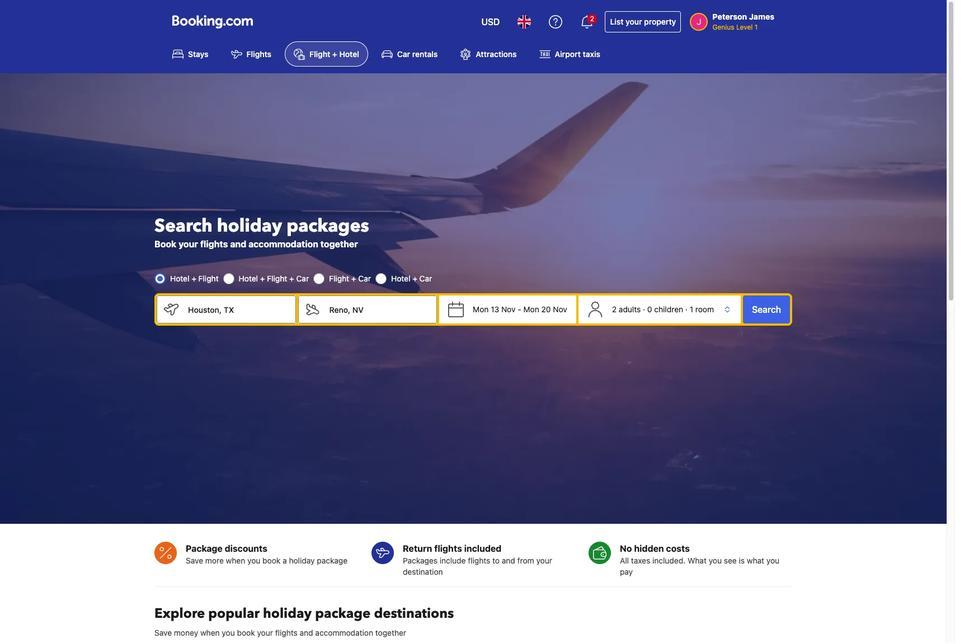 Task type: locate. For each thing, give the bounding box(es) containing it.
attractions link
[[451, 41, 526, 67]]

0 vertical spatial 2
[[591, 15, 595, 23]]

package
[[317, 556, 348, 565], [315, 605, 371, 623]]

1 vertical spatial save
[[155, 628, 172, 638]]

1 vertical spatial search
[[753, 305, 782, 315]]

1 vertical spatial book
[[237, 628, 255, 638]]

flights link
[[222, 41, 281, 67]]

1 horizontal spatial together
[[376, 628, 407, 638]]

together down destinations
[[376, 628, 407, 638]]

mon
[[473, 305, 489, 314], [524, 305, 540, 314]]

0 horizontal spatial mon
[[473, 305, 489, 314]]

nov
[[502, 305, 516, 314], [553, 305, 568, 314]]

car rentals
[[398, 49, 438, 59]]

hotel for hotel + flight + car
[[239, 274, 258, 284]]

0 horizontal spatial book
[[237, 628, 255, 638]]

0 horizontal spatial save
[[155, 628, 172, 638]]

mon 13 nov - mon 20 nov
[[473, 305, 568, 314]]

car
[[398, 49, 411, 59], [297, 274, 309, 284], [359, 274, 371, 284], [420, 274, 432, 284]]

rentals
[[413, 49, 438, 59]]

mon right -
[[524, 305, 540, 314]]

when inside explore popular holiday package destinations save money when you book your flights and accommodation together
[[200, 628, 220, 638]]

search button
[[744, 296, 791, 324]]

you right what
[[767, 556, 780, 565]]

1 vertical spatial package
[[315, 605, 371, 623]]

· right children on the right of page
[[686, 305, 688, 314]]

1 right level
[[755, 23, 758, 31]]

1 horizontal spatial 1
[[755, 23, 758, 31]]

+
[[333, 49, 338, 59], [192, 274, 196, 284], [260, 274, 265, 284], [290, 274, 294, 284], [352, 274, 356, 284], [413, 274, 418, 284]]

search for search
[[753, 305, 782, 315]]

costs
[[667, 543, 690, 554]]

and
[[230, 239, 247, 249], [502, 556, 516, 565], [300, 628, 313, 638]]

1 horizontal spatial book
[[263, 556, 281, 565]]

airport
[[555, 49, 581, 59]]

flights inside search holiday packages book your flights and accommodation together
[[200, 239, 228, 249]]

0 vertical spatial book
[[263, 556, 281, 565]]

1 horizontal spatial mon
[[524, 305, 540, 314]]

book left the a
[[263, 556, 281, 565]]

your inside search holiday packages book your flights and accommodation together
[[179, 239, 198, 249]]

1 vertical spatial accommodation
[[315, 628, 374, 638]]

0 horizontal spatial and
[[230, 239, 247, 249]]

1 left room in the right top of the page
[[690, 305, 694, 314]]

2 nov from the left
[[553, 305, 568, 314]]

1 vertical spatial 2
[[613, 305, 617, 314]]

save
[[186, 556, 203, 565], [155, 628, 172, 638]]

0 horizontal spatial search
[[155, 214, 213, 239]]

flights inside explore popular holiday package destinations save money when you book your flights and accommodation together
[[275, 628, 298, 638]]

0 vertical spatial 1
[[755, 23, 758, 31]]

package
[[186, 543, 223, 554]]

no hidden costs all taxes included. what you see is what you pay
[[620, 543, 780, 577]]

2 vertical spatial holiday
[[263, 605, 312, 623]]

1 vertical spatial and
[[502, 556, 516, 565]]

0 horizontal spatial 1
[[690, 305, 694, 314]]

mon left 13
[[473, 305, 489, 314]]

· left the 0
[[643, 305, 646, 314]]

flights
[[200, 239, 228, 249], [435, 543, 462, 554], [468, 556, 491, 565], [275, 628, 298, 638]]

1 horizontal spatial search
[[753, 305, 782, 315]]

hidden
[[635, 543, 665, 554]]

together down 'packages'
[[321, 239, 358, 249]]

include
[[440, 556, 466, 565]]

flights
[[247, 49, 272, 59]]

your right the list
[[626, 17, 643, 26]]

your right from
[[537, 556, 553, 565]]

peterson james genius level 1
[[713, 12, 775, 31]]

2
[[591, 15, 595, 23], [613, 305, 617, 314]]

flight + car
[[329, 274, 371, 284]]

your inside the 'return flights included packages include flights to and from your destination'
[[537, 556, 553, 565]]

2 button
[[574, 8, 601, 35]]

0 vertical spatial package
[[317, 556, 348, 565]]

2 left adults at the top right of page
[[613, 305, 617, 314]]

your right book
[[179, 239, 198, 249]]

holiday inside package discounts save more when you book a holiday package
[[289, 556, 315, 565]]

destination
[[403, 567, 443, 577]]

all
[[620, 556, 629, 565]]

0 vertical spatial accommodation
[[249, 239, 319, 249]]

a
[[283, 556, 287, 565]]

when right money at left bottom
[[200, 628, 220, 638]]

you
[[248, 556, 261, 565], [709, 556, 722, 565], [767, 556, 780, 565], [222, 628, 235, 638]]

accommodation inside search holiday packages book your flights and accommodation together
[[249, 239, 319, 249]]

0 vertical spatial together
[[321, 239, 358, 249]]

save inside package discounts save more when you book a holiday package
[[186, 556, 203, 565]]

search inside search holiday packages book your flights and accommodation together
[[155, 214, 213, 239]]

packages
[[403, 556, 438, 565]]

nov right 20
[[553, 305, 568, 314]]

holiday
[[217, 214, 282, 239], [289, 556, 315, 565], [263, 605, 312, 623]]

search holiday packages book your flights and accommodation together
[[155, 214, 369, 249]]

1 horizontal spatial save
[[186, 556, 203, 565]]

2 inside button
[[591, 15, 595, 23]]

accommodation inside explore popular holiday package destinations save money when you book your flights and accommodation together
[[315, 628, 374, 638]]

nov left -
[[502, 305, 516, 314]]

1 nov from the left
[[502, 305, 516, 314]]

1 horizontal spatial ·
[[686, 305, 688, 314]]

1 vertical spatial 1
[[690, 305, 694, 314]]

from
[[518, 556, 535, 565]]

when
[[226, 556, 245, 565], [200, 628, 220, 638]]

genius
[[713, 23, 735, 31]]

0 vertical spatial save
[[186, 556, 203, 565]]

usd
[[482, 17, 500, 27]]

0 vertical spatial when
[[226, 556, 245, 565]]

hotel
[[340, 49, 359, 59], [170, 274, 190, 284], [239, 274, 258, 284], [391, 274, 411, 284]]

when down discounts
[[226, 556, 245, 565]]

what
[[747, 556, 765, 565]]

0 horizontal spatial nov
[[502, 305, 516, 314]]

1 horizontal spatial nov
[[553, 305, 568, 314]]

search for search holiday packages book your flights and accommodation together
[[155, 214, 213, 239]]

included
[[465, 543, 502, 554]]

·
[[643, 305, 646, 314], [686, 305, 688, 314]]

0 vertical spatial and
[[230, 239, 247, 249]]

1 vertical spatial when
[[200, 628, 220, 638]]

0 horizontal spatial 2
[[591, 15, 595, 23]]

0 vertical spatial holiday
[[217, 214, 282, 239]]

see
[[725, 556, 737, 565]]

+ for flight + hotel
[[333, 49, 338, 59]]

save down package
[[186, 556, 203, 565]]

your
[[626, 17, 643, 26], [179, 239, 198, 249], [537, 556, 553, 565], [257, 628, 273, 638]]

you down popular
[[222, 628, 235, 638]]

1 horizontal spatial and
[[300, 628, 313, 638]]

book down popular
[[237, 628, 255, 638]]

2 left the list
[[591, 15, 595, 23]]

1 horizontal spatial when
[[226, 556, 245, 565]]

1 vertical spatial holiday
[[289, 556, 315, 565]]

flight
[[310, 49, 331, 59], [199, 274, 219, 284], [267, 274, 287, 284], [329, 274, 349, 284]]

peterson
[[713, 12, 748, 21]]

holiday inside explore popular holiday package destinations save money when you book your flights and accommodation together
[[263, 605, 312, 623]]

children
[[655, 305, 684, 314]]

explore
[[155, 605, 205, 623]]

search
[[155, 214, 213, 239], [753, 305, 782, 315]]

1 inside peterson james genius level 1
[[755, 23, 758, 31]]

and inside the 'return flights included packages include flights to and from your destination'
[[502, 556, 516, 565]]

0 horizontal spatial ·
[[643, 305, 646, 314]]

accommodation
[[249, 239, 319, 249], [315, 628, 374, 638]]

hotel + flight
[[170, 274, 219, 284]]

book
[[263, 556, 281, 565], [237, 628, 255, 638]]

search inside search button
[[753, 305, 782, 315]]

and inside explore popular holiday package destinations save money when you book your flights and accommodation together
[[300, 628, 313, 638]]

book
[[155, 239, 177, 249]]

1 · from the left
[[643, 305, 646, 314]]

2 vertical spatial and
[[300, 628, 313, 638]]

+ for hotel + car
[[413, 274, 418, 284]]

0 horizontal spatial together
[[321, 239, 358, 249]]

list
[[611, 17, 624, 26]]

0 vertical spatial search
[[155, 214, 213, 239]]

hotel + flight + car
[[239, 274, 309, 284]]

1 horizontal spatial 2
[[613, 305, 617, 314]]

to
[[493, 556, 500, 565]]

you down discounts
[[248, 556, 261, 565]]

usd button
[[475, 8, 507, 35]]

1 vertical spatial together
[[376, 628, 407, 638]]

save left money at left bottom
[[155, 628, 172, 638]]

together
[[321, 239, 358, 249], [376, 628, 407, 638]]

1
[[755, 23, 758, 31], [690, 305, 694, 314]]

list your property
[[611, 17, 677, 26]]

0 horizontal spatial when
[[200, 628, 220, 638]]

your down popular
[[257, 628, 273, 638]]

2 horizontal spatial and
[[502, 556, 516, 565]]



Task type: vqa. For each thing, say whether or not it's contained in the screenshot.
lists
no



Task type: describe. For each thing, give the bounding box(es) containing it.
what
[[688, 556, 707, 565]]

2 for 2 adults · 0 children · 1 room
[[613, 305, 617, 314]]

when inside package discounts save more when you book a holiday package
[[226, 556, 245, 565]]

james
[[750, 12, 775, 21]]

taxis
[[583, 49, 601, 59]]

property
[[645, 17, 677, 26]]

your inside explore popular holiday package destinations save money when you book your flights and accommodation together
[[257, 628, 273, 638]]

book inside package discounts save more when you book a holiday package
[[263, 556, 281, 565]]

20
[[542, 305, 551, 314]]

hotel + car
[[391, 274, 432, 284]]

return flights included packages include flights to and from your destination
[[403, 543, 553, 577]]

package discounts save more when you book a holiday package
[[186, 543, 348, 565]]

attractions
[[476, 49, 517, 59]]

-
[[518, 305, 522, 314]]

explore popular holiday package destinations save money when you book your flights and accommodation together
[[155, 605, 454, 638]]

package inside explore popular holiday package destinations save money when you book your flights and accommodation together
[[315, 605, 371, 623]]

adults
[[619, 305, 641, 314]]

Where from? field
[[179, 296, 296, 324]]

together inside search holiday packages book your flights and accommodation together
[[321, 239, 358, 249]]

pay
[[620, 567, 633, 577]]

is
[[739, 556, 745, 565]]

0
[[648, 305, 653, 314]]

and inside search holiday packages book your flights and accommodation together
[[230, 239, 247, 249]]

hotel for hotel + flight
[[170, 274, 190, 284]]

no
[[620, 543, 633, 554]]

2 mon from the left
[[524, 305, 540, 314]]

you inside package discounts save more when you book a holiday package
[[248, 556, 261, 565]]

save inside explore popular holiday package destinations save money when you book your flights and accommodation together
[[155, 628, 172, 638]]

car rentals link
[[373, 41, 447, 67]]

discounts
[[225, 543, 268, 554]]

car inside 'link'
[[398, 49, 411, 59]]

2 adults · 0 children · 1 room
[[613, 305, 715, 314]]

money
[[174, 628, 198, 638]]

you inside explore popular holiday package destinations save money when you book your flights and accommodation together
[[222, 628, 235, 638]]

more
[[205, 556, 224, 565]]

1 mon from the left
[[473, 305, 489, 314]]

list your property link
[[606, 11, 682, 32]]

airport taxis link
[[531, 41, 610, 67]]

+ for hotel + flight + car
[[260, 274, 265, 284]]

booking.com online hotel reservations image
[[172, 15, 253, 29]]

book inside explore popular holiday package destinations save money when you book your flights and accommodation together
[[237, 628, 255, 638]]

flight + hotel
[[310, 49, 359, 59]]

13
[[491, 305, 500, 314]]

destinations
[[374, 605, 454, 623]]

holiday inside search holiday packages book your flights and accommodation together
[[217, 214, 282, 239]]

stays
[[188, 49, 209, 59]]

taxes
[[632, 556, 651, 565]]

you left the see
[[709, 556, 722, 565]]

flight + hotel link
[[285, 41, 368, 67]]

popular
[[208, 605, 260, 623]]

Where to? field
[[321, 296, 437, 324]]

2 for 2
[[591, 15, 595, 23]]

2 · from the left
[[686, 305, 688, 314]]

hotel for hotel + car
[[391, 274, 411, 284]]

return
[[403, 543, 432, 554]]

+ for flight + car
[[352, 274, 356, 284]]

airport taxis
[[555, 49, 601, 59]]

stays link
[[164, 41, 218, 67]]

packages
[[287, 214, 369, 239]]

+ for hotel + flight
[[192, 274, 196, 284]]

together inside explore popular holiday package destinations save money when you book your flights and accommodation together
[[376, 628, 407, 638]]

included.
[[653, 556, 686, 565]]

room
[[696, 305, 715, 314]]

level
[[737, 23, 753, 31]]

package inside package discounts save more when you book a holiday package
[[317, 556, 348, 565]]



